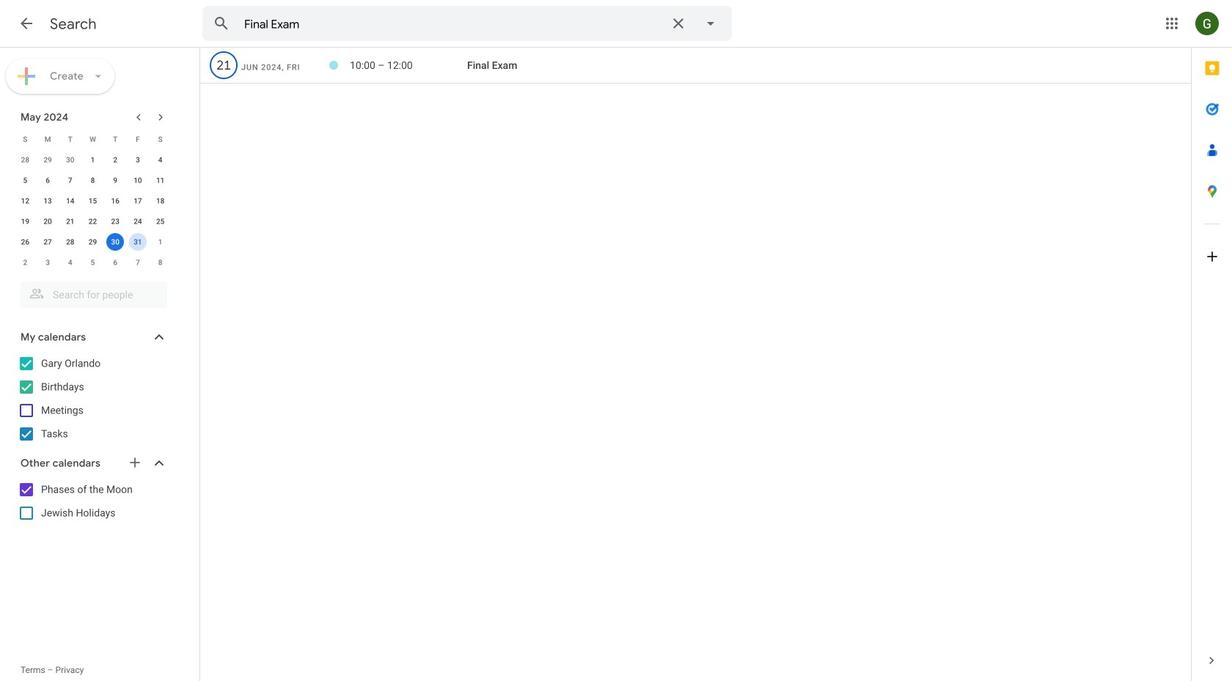 Task type: vqa. For each thing, say whether or not it's contained in the screenshot.
November 2023 grid
no



Task type: locate. For each thing, give the bounding box(es) containing it.
28 element
[[61, 233, 79, 251]]

31 element
[[129, 233, 147, 251]]

june 8 element
[[152, 254, 169, 271]]

row group
[[14, 150, 172, 273]]

None search field
[[0, 276, 182, 308]]

row down 8 element
[[14, 191, 172, 211]]

17 element
[[129, 192, 147, 210]]

june 5 element
[[84, 254, 102, 271]]

9 element
[[107, 172, 124, 189]]

row down 22 element
[[14, 232, 172, 252]]

heading
[[50, 15, 97, 33]]

other calendars list
[[3, 478, 182, 525]]

1 element
[[84, 151, 102, 169]]

4 element
[[152, 151, 169, 169]]

None search field
[[202, 6, 732, 41]]

cell down 'search' text field
[[350, 54, 467, 77]]

cell
[[350, 54, 467, 77], [104, 232, 127, 252], [127, 232, 149, 252]]

row up 29 element
[[14, 211, 172, 232]]

11 element
[[152, 172, 169, 189]]

april 28 element
[[16, 151, 34, 169]]

go back image
[[18, 15, 35, 32]]

24 element
[[129, 213, 147, 230]]

june 7 element
[[129, 254, 147, 271]]

27 element
[[39, 233, 57, 251]]

19 element
[[16, 213, 34, 230]]

12 element
[[16, 192, 34, 210]]

15 element
[[84, 192, 102, 210]]

row
[[200, 52, 1191, 78], [14, 129, 172, 150], [14, 150, 172, 170], [14, 170, 172, 191], [14, 191, 172, 211], [14, 211, 172, 232], [14, 232, 172, 252], [14, 252, 172, 273]]

june 1 element
[[152, 233, 169, 251]]

row down 'search options' image
[[200, 52, 1191, 78]]

june 6 element
[[107, 254, 124, 271]]

row up 1 element
[[14, 129, 172, 150]]

tab list
[[1192, 48, 1232, 640]]

25 element
[[152, 213, 169, 230]]

10 element
[[129, 172, 147, 189]]

3 element
[[129, 151, 147, 169]]

5 element
[[16, 172, 34, 189]]

21 element
[[61, 213, 79, 230]]

cell up june 6 element
[[104, 232, 127, 252]]

april 30 element
[[61, 151, 79, 169]]



Task type: describe. For each thing, give the bounding box(es) containing it.
june 4 element
[[61, 254, 79, 271]]

2 element
[[107, 151, 124, 169]]

23 element
[[107, 213, 124, 230]]

22 element
[[84, 213, 102, 230]]

18 element
[[152, 192, 169, 210]]

29 element
[[84, 233, 102, 251]]

30, today element
[[107, 233, 124, 251]]

may 2024 grid
[[14, 129, 172, 273]]

16 element
[[107, 192, 124, 210]]

7 element
[[61, 172, 79, 189]]

row up 8 element
[[14, 150, 172, 170]]

row up 15 element
[[14, 170, 172, 191]]

8 element
[[84, 172, 102, 189]]

6 element
[[39, 172, 57, 189]]

june 2 element
[[16, 254, 34, 271]]

june 3 element
[[39, 254, 57, 271]]

14 element
[[61, 192, 79, 210]]

row down 29 element
[[14, 252, 172, 273]]

april 29 element
[[39, 151, 57, 169]]

Search text field
[[244, 17, 661, 32]]

search options image
[[696, 9, 725, 38]]

20 element
[[39, 213, 57, 230]]

13 element
[[39, 192, 57, 210]]

Search for people text field
[[29, 282, 158, 308]]

add other calendars image
[[128, 456, 142, 470]]

my calendars list
[[3, 352, 182, 446]]

cell inside row
[[350, 54, 467, 77]]

cell up june 7 element
[[127, 232, 149, 252]]

clear search image
[[664, 9, 693, 38]]

search image
[[207, 9, 236, 38]]

26 element
[[16, 233, 34, 251]]



